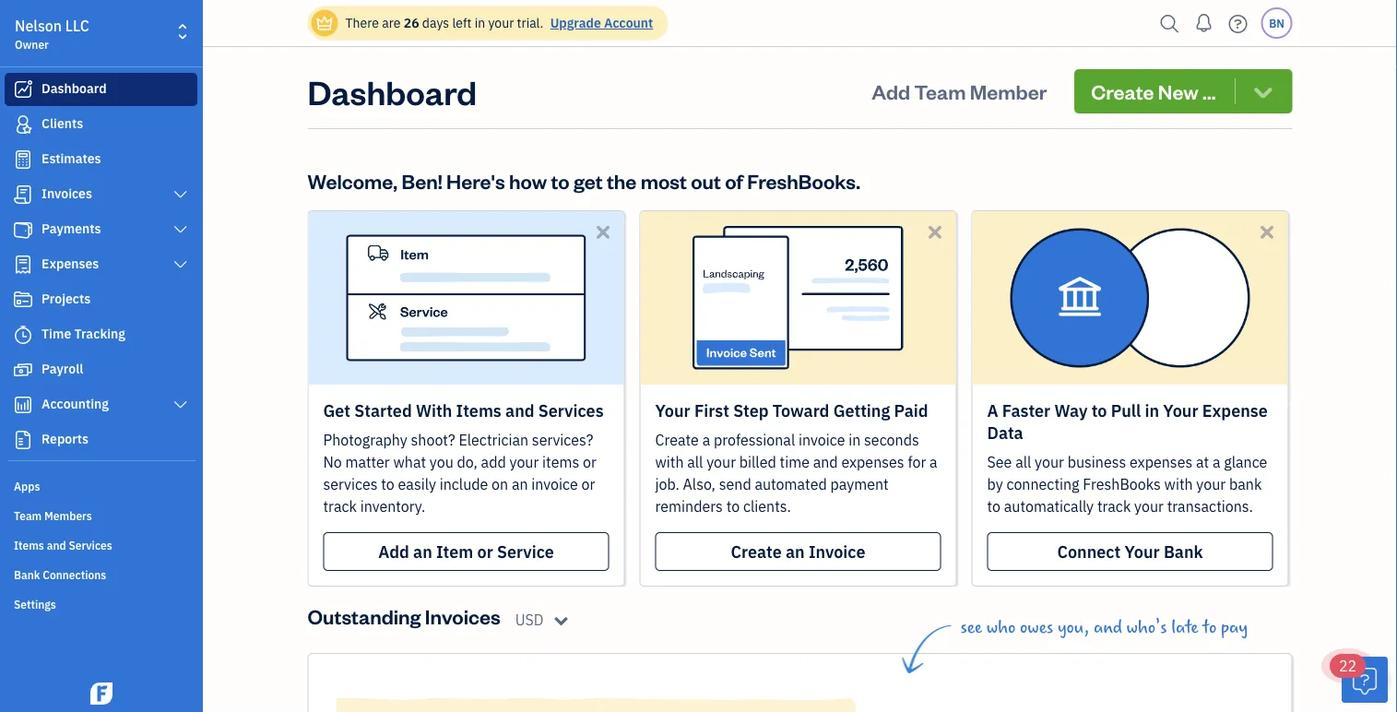 Task type: describe. For each thing, give the bounding box(es) containing it.
freshbooks.
[[747, 167, 861, 194]]

outstanding invoices
[[308, 603, 501, 629]]

and inside get started with items and services photography shoot? electrician services? no matter what you do, add your items or services to easily include on an invoice or track inventory.
[[506, 399, 535, 421]]

usd
[[515, 610, 544, 630]]

1 horizontal spatial a
[[930, 452, 938, 472]]

and inside main element
[[47, 538, 66, 553]]

expense
[[1203, 399, 1268, 421]]

the
[[607, 167, 637, 194]]

payment image
[[12, 220, 34, 239]]

invoice image
[[12, 185, 34, 204]]

add team member
[[872, 78, 1047, 104]]

upgrade
[[550, 14, 601, 31]]

out
[[691, 167, 721, 194]]

resource center badge image
[[1342, 657, 1388, 703]]

client image
[[12, 115, 34, 134]]

projects link
[[5, 283, 197, 316]]

items inside get started with items and services photography shoot? electrician services? no matter what you do, add your items or services to easily include on an invoice or track inventory.
[[456, 399, 502, 421]]

item
[[436, 541, 473, 562]]

2 vertical spatial or
[[477, 541, 493, 562]]

by
[[987, 475, 1003, 494]]

an for get started with items and services
[[413, 541, 432, 562]]

0 horizontal spatial a
[[703, 430, 710, 450]]

all inside a faster way to pull in your expense data see all your business expenses at a glance by connecting freshbooks with your bank to automatically track your transactions.
[[1016, 452, 1032, 472]]

26
[[404, 14, 419, 31]]

payments link
[[5, 213, 197, 246]]

payroll link
[[5, 353, 197, 387]]

your first step toward getting paid create a professional invoice in seconds with all your billed time and expenses for a job. also, send automated payment reminders to clients.
[[655, 399, 938, 516]]

dismiss image for a faster way to pull in your expense data
[[1257, 221, 1278, 243]]

owner
[[15, 37, 49, 52]]

time tracking
[[42, 325, 125, 342]]

welcome, ben! here's how to get the most out of freshbooks.
[[308, 167, 861, 194]]

22 button
[[1330, 654, 1388, 703]]

0 vertical spatial or
[[583, 452, 597, 472]]

first
[[695, 399, 730, 421]]

team inside main element
[[14, 508, 42, 523]]

account
[[604, 14, 653, 31]]

started
[[355, 399, 412, 421]]

faster
[[1003, 399, 1051, 421]]

services
[[323, 475, 378, 494]]

job.
[[655, 475, 680, 494]]

photography
[[323, 430, 408, 450]]

get
[[323, 399, 351, 421]]

bank
[[1230, 475, 1262, 494]]

you
[[430, 452, 454, 472]]

track inside get started with items and services photography shoot? electrician services? no matter what you do, add your items or services to easily include on an invoice or track inventory.
[[323, 497, 357, 516]]

accounting link
[[5, 388, 197, 422]]

1 horizontal spatial invoices
[[425, 603, 501, 629]]

with inside the your first step toward getting paid create a professional invoice in seconds with all your billed time and expenses for a job. also, send automated payment reminders to clients.
[[655, 452, 684, 472]]

an for your first step toward getting paid
[[786, 541, 805, 562]]

add an item or service
[[378, 541, 554, 562]]

expenses inside a faster way to pull in your expense data see all your business expenses at a glance by connecting freshbooks with your bank to automatically track your transactions.
[[1130, 452, 1193, 472]]

connect your bank
[[1058, 541, 1203, 562]]

chevron large down image for payments
[[172, 222, 189, 237]]

track inside a faster way to pull in your expense data see all your business expenses at a glance by connecting freshbooks with your bank to automatically track your transactions.
[[1098, 497, 1131, 516]]

in for left
[[475, 14, 485, 31]]

time tracking link
[[5, 318, 197, 351]]

chevron large down image for accounting
[[172, 398, 189, 412]]

projects
[[42, 290, 91, 307]]

data
[[987, 422, 1024, 443]]

go to help image
[[1224, 10, 1253, 37]]

items and services link
[[5, 530, 197, 558]]

new
[[1158, 78, 1199, 104]]

apps
[[14, 479, 40, 494]]

automatically
[[1004, 497, 1094, 516]]

your inside "link"
[[1125, 541, 1160, 562]]

time
[[780, 452, 810, 472]]

your up connecting
[[1035, 452, 1064, 472]]

all inside the your first step toward getting paid create a professional invoice in seconds with all your billed time and expenses for a job. also, send automated payment reminders to clients.
[[687, 452, 703, 472]]

invoice inside get started with items and services photography shoot? electrician services? no matter what you do, add your items or services to easily include on an invoice or track inventory.
[[532, 475, 578, 494]]

add for add team member
[[872, 78, 911, 104]]

in for pull
[[1145, 399, 1160, 421]]

invoices inside invoices link
[[42, 185, 92, 202]]

electrician
[[459, 430, 529, 450]]

trial.
[[517, 14, 544, 31]]

clients
[[42, 115, 83, 132]]

expenses
[[42, 255, 99, 272]]

chevron large down image for invoices
[[172, 187, 189, 202]]

crown image
[[315, 13, 334, 33]]

pay
[[1221, 617, 1248, 637]]

clients.
[[743, 497, 791, 516]]

chevron large down image for expenses
[[172, 257, 189, 272]]

create inside the your first step toward getting paid create a professional invoice in seconds with all your billed time and expenses for a job. also, send automated payment reminders to clients.
[[655, 430, 699, 450]]

reports link
[[5, 423, 197, 457]]

pull
[[1111, 399, 1141, 421]]

create new …
[[1091, 78, 1216, 104]]

dashboard image
[[12, 80, 34, 99]]

bank connections link
[[5, 560, 197, 588]]

clients link
[[5, 108, 197, 141]]

there are 26 days left in your trial. upgrade account
[[345, 14, 653, 31]]

dismiss image for get started with items and services
[[593, 221, 614, 243]]

items inside main element
[[14, 538, 44, 553]]

to left pull
[[1092, 399, 1107, 421]]

money image
[[12, 361, 34, 379]]

accounting
[[42, 395, 109, 412]]

payment
[[831, 475, 889, 494]]

nelson
[[15, 16, 62, 36]]

timer image
[[12, 326, 34, 344]]

also,
[[683, 475, 716, 494]]

dashboard inside main element
[[42, 80, 107, 97]]

upgrade account link
[[547, 14, 653, 31]]

freshbooks image
[[87, 683, 116, 705]]

billed
[[740, 452, 777, 472]]

shoot?
[[411, 430, 455, 450]]

items and services
[[14, 538, 112, 553]]

estimates
[[42, 150, 101, 167]]

1 vertical spatial or
[[582, 475, 595, 494]]

to down by
[[987, 497, 1001, 516]]

your up 'transactions.' on the right of page
[[1197, 475, 1226, 494]]

your inside the your first step toward getting paid create a professional invoice in seconds with all your billed time and expenses for a job. also, send automated payment reminders to clients.
[[655, 399, 691, 421]]

outstanding
[[308, 603, 421, 629]]

get started with items and services photography shoot? electrician services? no matter what you do, add your items or services to easily include on an invoice or track inventory.
[[323, 399, 604, 516]]

left
[[452, 14, 472, 31]]

your inside a faster way to pull in your expense data see all your business expenses at a glance by connecting freshbooks with your bank to automatically track your transactions.
[[1164, 399, 1199, 421]]

in inside the your first step toward getting paid create a professional invoice in seconds with all your billed time and expenses for a job. also, send automated payment reminders to clients.
[[849, 430, 861, 450]]

expenses inside the your first step toward getting paid create a professional invoice in seconds with all your billed time and expenses for a job. also, send automated payment reminders to clients.
[[842, 452, 905, 472]]

services inside main element
[[69, 538, 112, 553]]

your left trial.
[[488, 14, 514, 31]]

time
[[42, 325, 71, 342]]

transactions.
[[1168, 497, 1254, 516]]



Task type: vqa. For each thing, say whether or not it's contained in the screenshot.
Invoice Payments Link
no



Task type: locate. For each thing, give the bounding box(es) containing it.
2 horizontal spatial in
[[1145, 399, 1160, 421]]

chevron large down image up payments link
[[172, 187, 189, 202]]

add for add an item or service
[[378, 541, 409, 562]]

bn
[[1269, 16, 1285, 30]]

connections
[[43, 567, 106, 582]]

your left first
[[655, 399, 691, 421]]

most
[[641, 167, 687, 194]]

are
[[382, 14, 401, 31]]

chevron large down image up expenses link
[[172, 222, 189, 237]]

to
[[551, 167, 570, 194], [1092, 399, 1107, 421], [381, 475, 395, 494], [727, 497, 740, 516], [987, 497, 1001, 516], [1203, 617, 1217, 637]]

a
[[987, 399, 999, 421]]

with up 'transactions.' on the right of page
[[1165, 475, 1193, 494]]

1 vertical spatial invoice
[[532, 475, 578, 494]]

create for create new …
[[1091, 78, 1154, 104]]

and down team members
[[47, 538, 66, 553]]

2 vertical spatial create
[[731, 541, 782, 562]]

estimate image
[[12, 150, 34, 169]]

with up job.
[[655, 452, 684, 472]]

create new … button
[[1075, 69, 1293, 113]]

nelson llc owner
[[15, 16, 89, 52]]

1 horizontal spatial invoice
[[799, 430, 845, 450]]

chevron large down image
[[172, 187, 189, 202], [172, 222, 189, 237]]

service
[[497, 541, 554, 562]]

1 horizontal spatial an
[[512, 475, 528, 494]]

items down team members
[[14, 538, 44, 553]]

in right left
[[475, 14, 485, 31]]

add an item or service link
[[323, 532, 609, 571]]

report image
[[12, 431, 34, 449]]

0 vertical spatial add
[[872, 78, 911, 104]]

see who owes you, and who's late to pay
[[961, 617, 1248, 637]]

create for create an invoice
[[731, 541, 782, 562]]

1 dismiss image from the left
[[593, 221, 614, 243]]

services up services?
[[539, 399, 604, 421]]

1 horizontal spatial add
[[872, 78, 911, 104]]

your inside the your first step toward getting paid create a professional invoice in seconds with all your billed time and expenses for a job. also, send automated payment reminders to clients.
[[707, 452, 736, 472]]

main element
[[0, 0, 249, 712]]

0 horizontal spatial bank
[[14, 567, 40, 582]]

a faster way to pull in your expense data see all your business expenses at a glance by connecting freshbooks with your bank to automatically track your transactions.
[[987, 399, 1268, 516]]

create
[[1091, 78, 1154, 104], [655, 430, 699, 450], [731, 541, 782, 562]]

add inside add an item or service link
[[378, 541, 409, 562]]

1 all from the left
[[687, 452, 703, 472]]

invoice
[[799, 430, 845, 450], [532, 475, 578, 494]]

expenses up payment
[[842, 452, 905, 472]]

0 horizontal spatial dashboard
[[42, 80, 107, 97]]

1 vertical spatial bank
[[14, 567, 40, 582]]

0 vertical spatial chevron large down image
[[172, 187, 189, 202]]

1 horizontal spatial in
[[849, 430, 861, 450]]

create left the new
[[1091, 78, 1154, 104]]

an inside get started with items and services photography shoot? electrician services? no matter what you do, add your items or services to easily include on an invoice or track inventory.
[[512, 475, 528, 494]]

dashboard down are
[[308, 69, 477, 113]]

services up bank connections link
[[69, 538, 112, 553]]

an left "item"
[[413, 541, 432, 562]]

invoices down add an item or service link
[[425, 603, 501, 629]]

expenses left at
[[1130, 452, 1193, 472]]

get
[[574, 167, 603, 194]]

in down getting
[[849, 430, 861, 450]]

business
[[1068, 452, 1127, 472]]

with
[[416, 399, 452, 421]]

professional
[[714, 430, 795, 450]]

or right items
[[583, 452, 597, 472]]

tracking
[[74, 325, 125, 342]]

track down services
[[323, 497, 357, 516]]

1 vertical spatial team
[[14, 508, 42, 523]]

invoice inside the your first step toward getting paid create a professional invoice in seconds with all your billed time and expenses for a job. also, send automated payment reminders to clients.
[[799, 430, 845, 450]]

0 horizontal spatial expenses
[[842, 452, 905, 472]]

0 vertical spatial create
[[1091, 78, 1154, 104]]

expense image
[[12, 256, 34, 274]]

track
[[323, 497, 357, 516], [1098, 497, 1131, 516]]

in right pull
[[1145, 399, 1160, 421]]

0 vertical spatial chevron large down image
[[172, 257, 189, 272]]

your
[[655, 399, 691, 421], [1164, 399, 1199, 421], [1125, 541, 1160, 562]]

create an invoice
[[731, 541, 866, 562]]

chevrondown image
[[1251, 78, 1276, 104]]

0 horizontal spatial create
[[655, 430, 699, 450]]

your up send at the bottom right of page
[[707, 452, 736, 472]]

1 chevron large down image from the top
[[172, 187, 189, 202]]

and up electrician
[[506, 399, 535, 421]]

bank inside connect your bank "link"
[[1164, 541, 1203, 562]]

1 vertical spatial invoices
[[425, 603, 501, 629]]

for
[[908, 452, 926, 472]]

add inside add team member button
[[872, 78, 911, 104]]

1 vertical spatial items
[[14, 538, 44, 553]]

1 horizontal spatial create
[[731, 541, 782, 562]]

members
[[44, 508, 92, 523]]

search image
[[1155, 10, 1185, 37]]

items
[[542, 452, 579, 472]]

1 vertical spatial with
[[1165, 475, 1193, 494]]

apps link
[[5, 471, 197, 499]]

team inside button
[[915, 78, 966, 104]]

or down services?
[[582, 475, 595, 494]]

Currency field
[[515, 609, 577, 631]]

days
[[422, 14, 449, 31]]

ben!
[[402, 167, 442, 194]]

expenses link
[[5, 248, 197, 281]]

0 horizontal spatial your
[[655, 399, 691, 421]]

1 horizontal spatial dismiss image
[[1257, 221, 1278, 243]]

0 horizontal spatial services
[[69, 538, 112, 553]]

1 vertical spatial add
[[378, 541, 409, 562]]

1 vertical spatial chevron large down image
[[172, 398, 189, 412]]

bank down 'transactions.' on the right of page
[[1164, 541, 1203, 562]]

1 track from the left
[[323, 497, 357, 516]]

a down first
[[703, 430, 710, 450]]

how
[[509, 167, 547, 194]]

your right connect
[[1125, 541, 1160, 562]]

a right at
[[1213, 452, 1221, 472]]

bank
[[1164, 541, 1203, 562], [14, 567, 40, 582]]

and
[[506, 399, 535, 421], [813, 452, 838, 472], [47, 538, 66, 553], [1094, 617, 1123, 637]]

at
[[1196, 452, 1209, 472]]

1 horizontal spatial dashboard
[[308, 69, 477, 113]]

getting
[[834, 399, 890, 421]]

and inside the your first step toward getting paid create a professional invoice in seconds with all your billed time and expenses for a job. also, send automated payment reminders to clients.
[[813, 452, 838, 472]]

2 horizontal spatial a
[[1213, 452, 1221, 472]]

create up job.
[[655, 430, 699, 450]]

invoices
[[42, 185, 92, 202], [425, 603, 501, 629]]

and right time at the right bottom of page
[[813, 452, 838, 472]]

0 horizontal spatial track
[[323, 497, 357, 516]]

way
[[1055, 399, 1088, 421]]

2 chevron large down image from the top
[[172, 398, 189, 412]]

to down send at the bottom right of page
[[727, 497, 740, 516]]

2 vertical spatial in
[[849, 430, 861, 450]]

to inside get started with items and services photography shoot? electrician services? no matter what you do, add your items or services to easily include on an invoice or track inventory.
[[381, 475, 395, 494]]

your down freshbooks
[[1135, 497, 1164, 516]]

your inside get started with items and services photography shoot? electrician services? no matter what you do, add your items or services to easily include on an invoice or track inventory.
[[510, 452, 539, 472]]

to left pay
[[1203, 617, 1217, 637]]

team left member
[[915, 78, 966, 104]]

1 vertical spatial create
[[655, 430, 699, 450]]

send
[[719, 475, 751, 494]]

22
[[1339, 656, 1357, 676]]

all up also,
[[687, 452, 703, 472]]

0 horizontal spatial invoice
[[532, 475, 578, 494]]

invoices link
[[5, 178, 197, 211]]

payments
[[42, 220, 101, 237]]

2 horizontal spatial your
[[1164, 399, 1199, 421]]

to up the inventory.
[[381, 475, 395, 494]]

create down the clients.
[[731, 541, 782, 562]]

0 vertical spatial invoice
[[799, 430, 845, 450]]

bank inside bank connections link
[[14, 567, 40, 582]]

late
[[1172, 617, 1199, 637]]

0 horizontal spatial with
[[655, 452, 684, 472]]

0 horizontal spatial all
[[687, 452, 703, 472]]

2 all from the left
[[1016, 452, 1032, 472]]

0 vertical spatial bank
[[1164, 541, 1203, 562]]

to inside the your first step toward getting paid create a professional invoice in seconds with all your billed time and expenses for a job. also, send automated payment reminders to clients.
[[727, 497, 740, 516]]

in inside a faster way to pull in your expense data see all your business expenses at a glance by connecting freshbooks with your bank to automatically track your transactions.
[[1145, 399, 1160, 421]]

connecting
[[1007, 475, 1080, 494]]

bank up 'settings'
[[14, 567, 40, 582]]

0 horizontal spatial items
[[14, 538, 44, 553]]

chart image
[[12, 396, 34, 414]]

1 horizontal spatial track
[[1098, 497, 1131, 516]]

of
[[725, 167, 743, 194]]

1 vertical spatial in
[[1145, 399, 1160, 421]]

what
[[393, 452, 426, 472]]

2 horizontal spatial create
[[1091, 78, 1154, 104]]

do,
[[457, 452, 478, 472]]

and right you,
[[1094, 617, 1123, 637]]

invoice up time at the right bottom of page
[[799, 430, 845, 450]]

an left invoice
[[786, 541, 805, 562]]

services inside get started with items and services photography shoot? electrician services? no matter what you do, add your items or services to easily include on an invoice or track inventory.
[[539, 399, 604, 421]]

items
[[456, 399, 502, 421], [14, 538, 44, 553]]

0 horizontal spatial in
[[475, 14, 485, 31]]

0 horizontal spatial add
[[378, 541, 409, 562]]

chevron large down image inside expenses link
[[172, 257, 189, 272]]

team members link
[[5, 501, 197, 529]]

2 expenses from the left
[[1130, 452, 1193, 472]]

dashboard up clients
[[42, 80, 107, 97]]

project image
[[12, 291, 34, 309]]

member
[[970, 78, 1047, 104]]

1 horizontal spatial all
[[1016, 452, 1032, 472]]

you,
[[1058, 617, 1090, 637]]

0 vertical spatial with
[[655, 452, 684, 472]]

0 horizontal spatial team
[[14, 508, 42, 523]]

dismiss image
[[593, 221, 614, 243], [1257, 221, 1278, 243]]

include
[[440, 475, 488, 494]]

0 vertical spatial services
[[539, 399, 604, 421]]

an right on on the left bottom of the page
[[512, 475, 528, 494]]

settings link
[[5, 589, 197, 617]]

reminders
[[655, 497, 723, 516]]

dismiss image
[[925, 221, 946, 243]]

2 chevron large down image from the top
[[172, 222, 189, 237]]

invoices up payments
[[42, 185, 92, 202]]

your right the add
[[510, 452, 539, 472]]

your left the "expense"
[[1164, 399, 1199, 421]]

to left the get
[[551, 167, 570, 194]]

create inside create an invoice link
[[731, 541, 782, 562]]

1 horizontal spatial bank
[[1164, 541, 1203, 562]]

owes
[[1020, 617, 1054, 637]]

1 horizontal spatial services
[[539, 399, 604, 421]]

create inside create new … dropdown button
[[1091, 78, 1154, 104]]

who
[[987, 617, 1016, 637]]

…
[[1203, 78, 1216, 104]]

all right see
[[1016, 452, 1032, 472]]

2 dismiss image from the left
[[1257, 221, 1278, 243]]

0 horizontal spatial dismiss image
[[593, 221, 614, 243]]

1 horizontal spatial items
[[456, 399, 502, 421]]

step
[[733, 399, 769, 421]]

notifications image
[[1190, 5, 1219, 42]]

a inside a faster way to pull in your expense data see all your business expenses at a glance by connecting freshbooks with your bank to automatically track your transactions.
[[1213, 452, 1221, 472]]

0 horizontal spatial an
[[413, 541, 432, 562]]

your
[[488, 14, 514, 31], [510, 452, 539, 472], [707, 452, 736, 472], [1035, 452, 1064, 472], [1197, 475, 1226, 494], [1135, 497, 1164, 516]]

0 vertical spatial in
[[475, 14, 485, 31]]

automated
[[755, 475, 827, 494]]

2 horizontal spatial an
[[786, 541, 805, 562]]

invoice down items
[[532, 475, 578, 494]]

who's
[[1127, 617, 1167, 637]]

1 horizontal spatial with
[[1165, 475, 1193, 494]]

create an invoice link
[[655, 532, 941, 571]]

team down apps
[[14, 508, 42, 523]]

a right for
[[930, 452, 938, 472]]

connect
[[1058, 541, 1121, 562]]

track down freshbooks
[[1098, 497, 1131, 516]]

1 horizontal spatial your
[[1125, 541, 1160, 562]]

0 vertical spatial invoices
[[42, 185, 92, 202]]

bn button
[[1261, 7, 1293, 39]]

chevron large down image
[[172, 257, 189, 272], [172, 398, 189, 412]]

see
[[961, 617, 983, 637]]

0 horizontal spatial invoices
[[42, 185, 92, 202]]

1 expenses from the left
[[842, 452, 905, 472]]

no
[[323, 452, 342, 472]]

chevron large down image inside payments link
[[172, 222, 189, 237]]

chevron large down image up reports 'link'
[[172, 398, 189, 412]]

0 vertical spatial team
[[915, 78, 966, 104]]

1 chevron large down image from the top
[[172, 257, 189, 272]]

1 vertical spatial chevron large down image
[[172, 222, 189, 237]]

freshbooks
[[1083, 475, 1161, 494]]

2 track from the left
[[1098, 497, 1131, 516]]

with
[[655, 452, 684, 472], [1165, 475, 1193, 494]]

0 vertical spatial items
[[456, 399, 502, 421]]

chevron large down image up projects "link"
[[172, 257, 189, 272]]

1 horizontal spatial team
[[915, 78, 966, 104]]

with inside a faster way to pull in your expense data see all your business expenses at a glance by connecting freshbooks with your bank to automatically track your transactions.
[[1165, 475, 1193, 494]]

1 horizontal spatial expenses
[[1130, 452, 1193, 472]]

items up electrician
[[456, 399, 502, 421]]

dashboard link
[[5, 73, 197, 106]]

or right "item"
[[477, 541, 493, 562]]

team members
[[14, 508, 92, 523]]

1 vertical spatial services
[[69, 538, 112, 553]]

estimates link
[[5, 143, 197, 176]]



